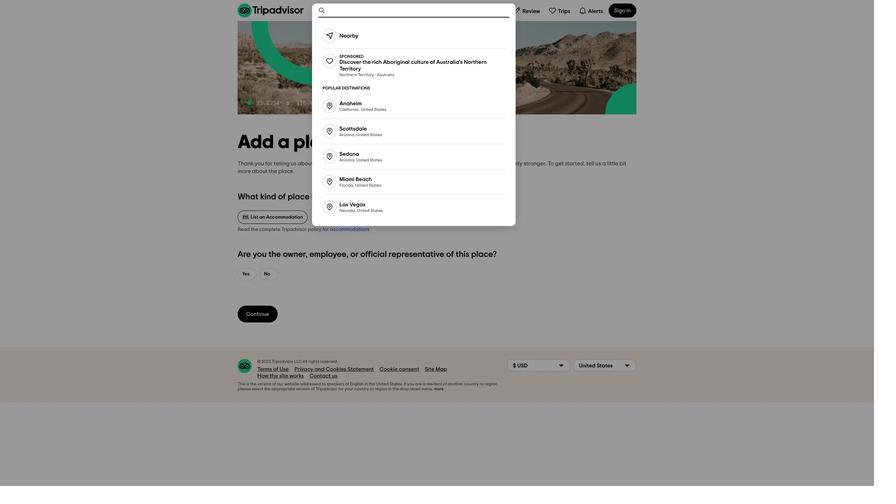 Task type: vqa. For each thing, say whether or not it's contained in the screenshot.
out on the left
no



Task type: describe. For each thing, give the bounding box(es) containing it.
the inside sponsored discover the   rich aboriginal   culture of  australia's northern territory northern territory - australia
[[363, 59, 371, 65]]

cookie consent button
[[380, 366, 419, 373]]

of right kind at left top
[[278, 193, 286, 201]]

search image
[[319, 7, 326, 14]]

works
[[290, 373, 304, 379]]

thank you for telling us about a new place to list on tripadvisor. your contributions make our traveler community stronger. to get started, tell us a little bit more about the place.
[[238, 161, 627, 174]]

0 horizontal spatial our
[[277, 382, 284, 386]]

on
[[362, 161, 368, 167]]

your
[[401, 161, 412, 167]]

addressed
[[300, 382, 321, 386]]

nevada,
[[340, 208, 356, 213]]

$
[[513, 363, 516, 369]]

$ usd button
[[507, 359, 571, 372]]

1 horizontal spatial or
[[370, 387, 374, 391]]

get
[[555, 161, 564, 167]]

arizona, for scottsdale
[[340, 133, 356, 137]]

0 vertical spatial version
[[258, 382, 271, 386]]

culture
[[411, 59, 429, 65]]

add a place to tripadvisor image
[[238, 21, 637, 115]]

kind
[[260, 193, 276, 201]]

another
[[448, 382, 463, 386]]

list
[[251, 215, 258, 220]]

drop-
[[400, 387, 410, 391]]

sponsored discover the   rich aboriginal   culture of  australia's northern territory northern territory - australia
[[340, 54, 487, 77]]

the inside site map how the site works
[[270, 373, 278, 379]]

states inside united states popup button
[[597, 363, 613, 369]]

website
[[284, 382, 299, 386]]

use
[[280, 367, 289, 372]]

1 vertical spatial is
[[246, 382, 249, 386]]

site map how the site works
[[257, 367, 447, 379]]

united inside miami beach florida, united states
[[355, 183, 368, 187]]

a inside . if you are a resident of another country or region, please select the appropriate version of tripadvisor for your country or region in the drop-down menu.
[[423, 382, 425, 386]]

this is the version of our website addressed to speakers of english in the united states
[[238, 382, 402, 386]]

california,
[[340, 107, 360, 111]]

site
[[279, 373, 288, 379]]

1 vertical spatial more
[[434, 387, 444, 391]]

accommodations link
[[330, 227, 370, 232]]

bit
[[620, 161, 627, 167]]

australia
[[377, 73, 395, 77]]

1 vertical spatial territory
[[358, 73, 374, 77]]

cookies
[[326, 367, 346, 372]]

united states button
[[573, 359, 637, 372]]

consent
[[399, 367, 419, 372]]

scottsdale arizona, united states
[[340, 126, 382, 137]]

the right select
[[264, 387, 271, 391]]

united inside las vegas nevada, united states
[[357, 208, 370, 213]]

terms of use
[[257, 367, 289, 372]]

1 vertical spatial about
[[252, 169, 268, 174]]

the left drop-
[[393, 387, 399, 391]]

the inside thank you for telling us about a new place to list on tripadvisor. your contributions make our traveler community stronger. to get started, tell us a little bit more about the place.
[[269, 169, 277, 174]]

to
[[548, 161, 554, 167]]

anaheim
[[340, 101, 362, 106]]

are you the owner, employee, or official representative of this place?
[[238, 250, 497, 259]]

sedona
[[340, 151, 359, 157]]

this?
[[319, 193, 337, 201]]

how the site works link
[[257, 373, 304, 380]]

australia's
[[436, 59, 463, 65]]

you for the
[[253, 250, 267, 259]]

of inside sponsored discover the   rich aboriginal   culture of  australia's northern territory northern territory - australia
[[430, 59, 435, 65]]

terms
[[257, 367, 272, 372]]

your
[[345, 387, 353, 391]]

miami
[[340, 176, 355, 182]]

continue
[[246, 312, 270, 317]]

you for for
[[255, 161, 264, 167]]

terms of use link
[[257, 366, 289, 373]]

united inside popup button
[[579, 363, 596, 369]]

0 vertical spatial place
[[294, 133, 344, 152]]

popular
[[323, 86, 341, 90]]

traveler
[[474, 161, 494, 167]]

are
[[415, 382, 422, 386]]

of up your
[[345, 382, 349, 386]]

for inside . if you are a resident of another country or region, please select the appropriate version of tripadvisor for your country or region in the drop-down menu.
[[338, 387, 344, 391]]

a left little
[[603, 161, 606, 167]]

place inside thank you for telling us about a new place to list on tripadvisor. your contributions make our traveler community stronger. to get started, tell us a little bit more about the place.
[[331, 161, 346, 167]]

nearby link
[[314, 23, 514, 48]]

community
[[495, 161, 523, 167]]

accommodations
[[330, 227, 370, 232]]

add
[[238, 133, 274, 152]]

what kind of place is this?
[[238, 193, 337, 201]]

2 vertical spatial to
[[322, 382, 326, 386]]

tripadvisor up use
[[272, 360, 293, 364]]

states inside miami beach florida, united states
[[369, 183, 381, 187]]

owner,
[[283, 250, 308, 259]]

place?
[[471, 250, 497, 259]]

llc
[[294, 360, 302, 364]]

site map link
[[425, 366, 447, 373]]

-
[[375, 73, 376, 77]]

employee,
[[310, 250, 349, 259]]

english
[[350, 382, 364, 386]]

down
[[410, 387, 421, 391]]

. if you are a resident of another country or region, please select the appropriate version of tripadvisor for your country or region in the drop-down menu.
[[238, 382, 498, 391]]

what
[[238, 193, 259, 201]]

sign in
[[614, 8, 631, 13]]

usd
[[517, 363, 528, 369]]

all
[[303, 360, 308, 364]]

sign in link
[[609, 4, 637, 18]]

1 horizontal spatial for
[[323, 227, 329, 232]]

region
[[375, 387, 388, 391]]

2023
[[262, 360, 271, 364]]

sponsored
[[340, 54, 364, 59]]

trips link
[[546, 4, 573, 18]]

this
[[456, 250, 470, 259]]

united inside sedona arizona, united states
[[356, 158, 369, 162]]

for inside thank you for telling us about a new place to list on tripadvisor. your contributions make our traveler community stronger. to get started, tell us a little bit more about the place.
[[265, 161, 273, 167]]

rights
[[308, 360, 319, 364]]

read the complete tripadvisor policy for accommodations
[[238, 227, 370, 232]]

0 horizontal spatial country
[[354, 387, 369, 391]]

2 horizontal spatial us
[[596, 161, 601, 167]]

our inside thank you for telling us about a new place to list on tripadvisor. your contributions make our traveler community stronger. to get started, tell us a little bit more about the place.
[[464, 161, 472, 167]]

of up how the site works link on the bottom left of the page
[[273, 367, 279, 372]]



Task type: locate. For each thing, give the bounding box(es) containing it.
privacy
[[295, 367, 313, 372]]

1 vertical spatial arizona,
[[340, 158, 356, 162]]

states inside las vegas nevada, united states
[[371, 208, 383, 213]]

resident
[[426, 382, 442, 386]]

0 horizontal spatial about
[[252, 169, 268, 174]]

0 vertical spatial northern
[[464, 59, 487, 65]]

official
[[360, 250, 387, 259]]

© 2023 tripadvisor llc all rights reserved.
[[257, 360, 338, 364]]

in right sign
[[627, 8, 631, 13]]

the left owner, at bottom left
[[269, 250, 281, 259]]

1 horizontal spatial is
[[311, 193, 317, 201]]

northern down discover
[[340, 73, 357, 77]]

2 vertical spatial for
[[338, 387, 344, 391]]

2 vertical spatial you
[[407, 382, 414, 386]]

0 vertical spatial territory
[[340, 66, 361, 72]]

1 horizontal spatial about
[[298, 161, 313, 167]]

northern right australia's
[[464, 59, 487, 65]]

representative
[[389, 250, 445, 259]]

of down addressed
[[311, 387, 315, 391]]

more down resident
[[434, 387, 444, 391]]

2 vertical spatial or
[[370, 387, 374, 391]]

0 vertical spatial country
[[464, 382, 479, 386]]

1 arizona, from the top
[[340, 133, 356, 137]]

about down thank
[[252, 169, 268, 174]]

contact us
[[310, 373, 338, 379]]

vegas
[[350, 202, 366, 207]]

for left telling
[[265, 161, 273, 167]]

2 vertical spatial in
[[388, 387, 392, 391]]

arizona, inside scottsdale arizona, united states
[[340, 133, 356, 137]]

territory down discover
[[340, 66, 361, 72]]

united inside 'anaheim california, united states'
[[361, 107, 373, 111]]

las
[[340, 202, 348, 207]]

states inside sedona arizona, united states
[[370, 158, 382, 162]]

about left new
[[298, 161, 313, 167]]

aboriginal
[[383, 59, 410, 65]]

1 vertical spatial northern
[[340, 73, 357, 77]]

0 vertical spatial to
[[348, 133, 367, 152]]

0 vertical spatial more
[[238, 169, 251, 174]]

discover
[[340, 59, 361, 65]]

how
[[257, 373, 269, 379]]

tripadvisor.
[[370, 161, 400, 167]]

privacy and cookies statement link
[[295, 366, 374, 373]]

cookie consent
[[380, 367, 419, 372]]

for
[[265, 161, 273, 167], [323, 227, 329, 232], [338, 387, 344, 391]]

our right make
[[464, 161, 472, 167]]

arizona, for sedona
[[340, 158, 356, 162]]

territory left -
[[358, 73, 374, 77]]

0 horizontal spatial for
[[265, 161, 273, 167]]

country down english
[[354, 387, 369, 391]]

of up more button
[[443, 382, 447, 386]]

yes
[[242, 272, 250, 277]]

contributions
[[413, 161, 447, 167]]

if
[[404, 382, 406, 386]]

0 vertical spatial or
[[351, 250, 359, 259]]

about
[[298, 161, 313, 167], [252, 169, 268, 174]]

0 horizontal spatial or
[[351, 250, 359, 259]]

2 arizona, from the top
[[340, 158, 356, 162]]

1 horizontal spatial in
[[388, 387, 392, 391]]

our
[[464, 161, 472, 167], [277, 382, 284, 386]]

1 vertical spatial country
[[354, 387, 369, 391]]

a up telling
[[278, 133, 290, 152]]

in right english
[[365, 382, 368, 386]]

a right are
[[423, 382, 425, 386]]

1 horizontal spatial country
[[464, 382, 479, 386]]

policy
[[308, 227, 322, 232]]

scottsdale
[[340, 126, 367, 132]]

alerts link
[[576, 4, 606, 18]]

read
[[238, 227, 250, 232]]

popular destinations list box
[[314, 18, 514, 225]]

©
[[257, 360, 261, 364]]

anaheim california, united states
[[340, 101, 387, 111]]

0 vertical spatial arizona,
[[340, 133, 356, 137]]

alerts
[[588, 8, 603, 14]]

for down speakers on the left of page
[[338, 387, 344, 391]]

1 vertical spatial version
[[296, 387, 310, 391]]

add a place to tripadvisor
[[238, 133, 471, 152]]

this
[[238, 382, 246, 386]]

accommodation
[[266, 215, 303, 220]]

1 vertical spatial for
[[323, 227, 329, 232]]

0 horizontal spatial in
[[365, 382, 368, 386]]

version down addressed
[[296, 387, 310, 391]]

or left region
[[370, 387, 374, 391]]

0 vertical spatial our
[[464, 161, 472, 167]]

country right another
[[464, 382, 479, 386]]

arizona, down sedona
[[340, 158, 356, 162]]

1 horizontal spatial us
[[332, 373, 338, 379]]

review
[[523, 8, 540, 14]]

place up accommodation
[[288, 193, 310, 201]]

speakers
[[327, 382, 344, 386]]

reserved.
[[320, 360, 338, 364]]

$ usd
[[513, 363, 528, 369]]

contact us link
[[310, 373, 338, 380]]

0 vertical spatial for
[[265, 161, 273, 167]]

new
[[319, 161, 330, 167]]

or
[[351, 250, 359, 259], [480, 382, 484, 386], [370, 387, 374, 391]]

tripadvisor image
[[238, 4, 304, 18]]

1 vertical spatial our
[[277, 382, 284, 386]]

place right new
[[331, 161, 346, 167]]

1 horizontal spatial our
[[464, 161, 472, 167]]

to inside thank you for telling us about a new place to list on tripadvisor. your contributions make our traveler community stronger. to get started, tell us a little bit more about the place.
[[347, 161, 352, 167]]

more button
[[434, 387, 444, 392]]

states inside scottsdale arizona, united states
[[370, 133, 382, 137]]

is up please
[[246, 382, 249, 386]]

to down scottsdale
[[348, 133, 367, 152]]

in right region
[[388, 387, 392, 391]]

.
[[402, 382, 403, 386]]

1 vertical spatial in
[[365, 382, 368, 386]]

1 horizontal spatial northern
[[464, 59, 487, 65]]

0 horizontal spatial northern
[[340, 73, 357, 77]]

yes button
[[238, 268, 257, 281]]

sedona arizona, united states
[[340, 151, 382, 162]]

our up appropriate
[[277, 382, 284, 386]]

None search field
[[313, 4, 515, 17]]

0 vertical spatial about
[[298, 161, 313, 167]]

of down how the site works link on the bottom left of the page
[[272, 382, 276, 386]]

us right tell at the right top of the page
[[596, 161, 601, 167]]

0 vertical spatial in
[[627, 8, 631, 13]]

1 vertical spatial or
[[480, 382, 484, 386]]

no
[[264, 272, 270, 277]]

1 horizontal spatial more
[[434, 387, 444, 391]]

in inside . if you are a resident of another country or region, please select the appropriate version of tripadvisor for your country or region in the drop-down menu.
[[388, 387, 392, 391]]

you right thank
[[255, 161, 264, 167]]

you inside thank you for telling us about a new place to list on tripadvisor. your contributions make our traveler community stronger. to get started, tell us a little bit more about the place.
[[255, 161, 264, 167]]

more down thank
[[238, 169, 251, 174]]

or left region,
[[480, 382, 484, 386]]

to down contact us link
[[322, 382, 326, 386]]

list an accommodation
[[251, 215, 303, 220]]

to
[[348, 133, 367, 152], [347, 161, 352, 167], [322, 382, 326, 386]]

united states
[[579, 363, 613, 369]]

0 horizontal spatial version
[[258, 382, 271, 386]]

version inside . if you are a resident of another country or region, please select the appropriate version of tripadvisor for your country or region in the drop-down menu.
[[296, 387, 310, 391]]

tripadvisor up contributions
[[371, 133, 471, 152]]

you
[[255, 161, 264, 167], [253, 250, 267, 259], [407, 382, 414, 386]]

is left this?
[[311, 193, 317, 201]]

united
[[361, 107, 373, 111], [356, 133, 369, 137], [356, 158, 369, 162], [355, 183, 368, 187], [357, 208, 370, 213], [579, 363, 596, 369], [376, 382, 389, 386]]

beach
[[356, 176, 372, 182]]

the down telling
[[269, 169, 277, 174]]

arizona, inside sedona arizona, united states
[[340, 158, 356, 162]]

tripadvisor down accommodation
[[282, 227, 307, 232]]

version down how
[[258, 382, 271, 386]]

to left list
[[347, 161, 352, 167]]

make
[[449, 161, 463, 167]]

2 horizontal spatial for
[[338, 387, 344, 391]]

stronger.
[[524, 161, 547, 167]]

version
[[258, 382, 271, 386], [296, 387, 310, 391]]

0 horizontal spatial is
[[246, 382, 249, 386]]

the up region
[[369, 382, 375, 386]]

us down "privacy and cookies statement" link
[[332, 373, 338, 379]]

or left official
[[351, 250, 359, 259]]

1 vertical spatial you
[[253, 250, 267, 259]]

0 horizontal spatial us
[[291, 161, 297, 167]]

you right if
[[407, 382, 414, 386]]

place
[[294, 133, 344, 152], [331, 161, 346, 167], [288, 193, 310, 201]]

miami beach florida, united states
[[340, 176, 381, 187]]

states inside 'anaheim california, united states'
[[374, 107, 387, 111]]

thank
[[238, 161, 254, 167]]

an
[[260, 215, 265, 220]]

1 vertical spatial place
[[331, 161, 346, 167]]

list an accommodation button
[[238, 211, 308, 224]]

the left rich
[[363, 59, 371, 65]]

0 vertical spatial is
[[311, 193, 317, 201]]

you inside . if you are a resident of another country or region, please select the appropriate version of tripadvisor for your country or region in the drop-down menu.
[[407, 382, 414, 386]]

sign
[[614, 8, 625, 13]]

destinations
[[342, 86, 370, 90]]

more inside thank you for telling us about a new place to list on tripadvisor. your contributions make our traveler community stronger. to get started, tell us a little bit more about the place.
[[238, 169, 251, 174]]

tripadvisor down the this is the version of our website addressed to speakers of english in the united states
[[316, 387, 338, 391]]

tripadvisor inside . if you are a resident of another country or region, please select the appropriate version of tripadvisor for your country or region in the drop-down menu.
[[316, 387, 338, 391]]

are
[[238, 250, 251, 259]]

for right policy on the top left of page
[[323, 227, 329, 232]]

little
[[607, 161, 618, 167]]

the right read
[[251, 227, 258, 232]]

united inside scottsdale arizona, united states
[[356, 133, 369, 137]]

rich
[[372, 59, 382, 65]]

telling
[[274, 161, 290, 167]]

appropriate
[[272, 387, 295, 391]]

0 vertical spatial you
[[255, 161, 264, 167]]

of right culture
[[430, 59, 435, 65]]

a left new
[[315, 161, 318, 167]]

2 vertical spatial place
[[288, 193, 310, 201]]

2 horizontal spatial in
[[627, 8, 631, 13]]

complete
[[259, 227, 281, 232]]

the up select
[[250, 382, 257, 386]]

tell
[[587, 161, 594, 167]]

1 horizontal spatial version
[[296, 387, 310, 391]]

us up place. at the left of the page
[[291, 161, 297, 167]]

arizona, down scottsdale
[[340, 133, 356, 137]]

the down terms of use link
[[270, 373, 278, 379]]

please
[[238, 387, 251, 391]]

you right 'are'
[[253, 250, 267, 259]]

place up new
[[294, 133, 344, 152]]

of left "this"
[[446, 250, 454, 259]]

map
[[436, 367, 447, 372]]

2 horizontal spatial or
[[480, 382, 484, 386]]

0 horizontal spatial more
[[238, 169, 251, 174]]

1 vertical spatial to
[[347, 161, 352, 167]]

started,
[[565, 161, 585, 167]]



